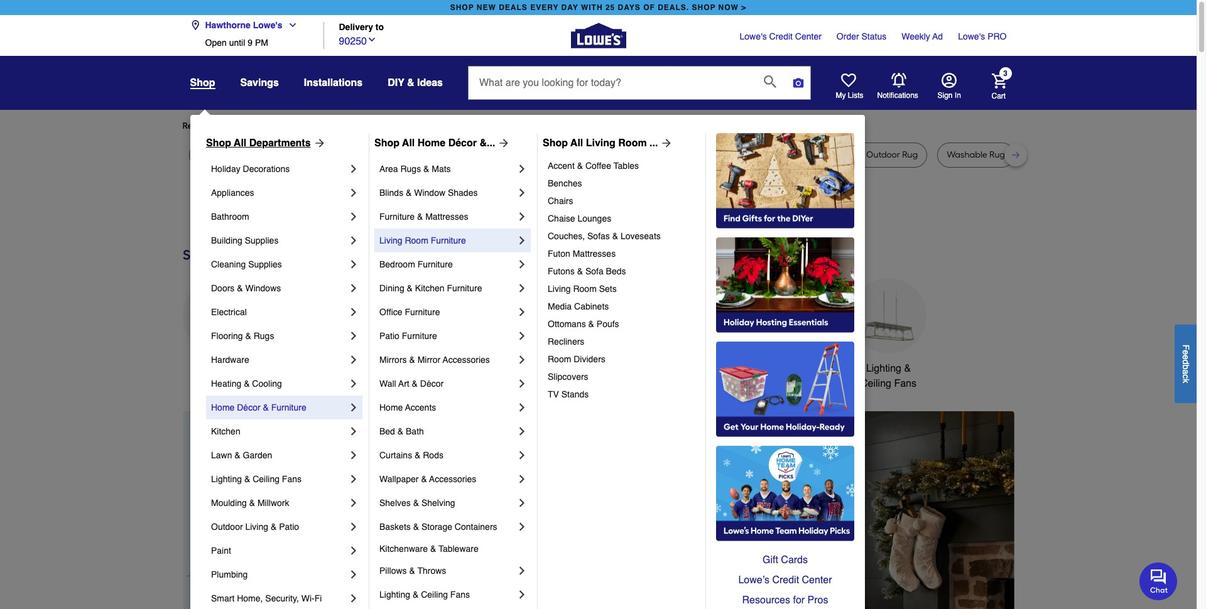 Task type: vqa. For each thing, say whether or not it's contained in the screenshot.
Order
yes



Task type: describe. For each thing, give the bounding box(es) containing it.
chevron right image for lawn & garden
[[348, 449, 360, 462]]

chevron right image for electrical
[[348, 306, 360, 319]]

chevron right image for pillows & throws link
[[516, 565, 529, 578]]

outdoor
[[867, 150, 901, 160]]

rods
[[423, 451, 444, 461]]

all for home
[[402, 138, 415, 149]]

gift cards link
[[716, 551, 855, 571]]

furniture inside dining & kitchen furniture link
[[447, 283, 482, 294]]

wall art & décor link
[[380, 372, 516, 396]]

couches, sofas & loveseats
[[548, 231, 661, 241]]

you for more suggestions for you
[[409, 121, 423, 131]]

futon
[[548, 249, 571, 259]]

fans inside the lighting & ceiling fans
[[895, 378, 917, 390]]

& inside 'link'
[[398, 427, 404, 437]]

b
[[1182, 365, 1192, 370]]

shop all living room ... link
[[543, 136, 673, 151]]

sets
[[599, 284, 617, 294]]

area rug
[[321, 150, 358, 160]]

cabinets
[[574, 302, 609, 312]]

0 vertical spatial accessories
[[443, 355, 490, 365]]

lowe's for lowe's credit center
[[740, 31, 767, 41]]

chevron right image for home décor & furniture link
[[348, 402, 360, 414]]

building supplies link
[[211, 229, 348, 253]]

2 rug from the left
[[259, 150, 274, 160]]

living up media
[[548, 284, 571, 294]]

every
[[531, 3, 559, 12]]

chevron right image for bathroom link
[[348, 211, 360, 223]]

6 rug from the left
[[686, 150, 702, 160]]

searches
[[245, 121, 282, 131]]

holiday decorations
[[211, 164, 290, 174]]

mirrors & mirror accessories
[[380, 355, 490, 365]]

location image
[[190, 20, 200, 30]]

washable area rug
[[730, 150, 810, 160]]

area
[[380, 164, 398, 174]]

chairs link
[[548, 192, 697, 210]]

chevron right image for outdoor living & patio
[[348, 521, 360, 534]]

f
[[1182, 345, 1192, 350]]

outdoor tools & equipment
[[566, 363, 638, 390]]

chevron right image for moulding & millwork
[[348, 497, 360, 510]]

& inside the lighting & ceiling fans
[[905, 363, 911, 375]]

chevron right image for furniture & mattresses link
[[516, 211, 529, 223]]

chevron right image for kitchen link
[[348, 425, 360, 438]]

diy & ideas
[[388, 77, 443, 89]]

chevron right image for home accents
[[516, 402, 529, 414]]

open until 9 pm
[[205, 38, 268, 48]]

allen for allen and roth rug
[[625, 150, 645, 160]]

camera image
[[793, 77, 805, 89]]

3 area from the left
[[773, 150, 792, 160]]

kitchen for kitchen faucets
[[471, 363, 504, 375]]

all for living
[[571, 138, 583, 149]]

room left the ...
[[619, 138, 647, 149]]

beds
[[606, 266, 626, 277]]

recliners
[[548, 337, 585, 347]]

lowe's home improvement lists image
[[841, 73, 856, 88]]

delivery
[[339, 22, 373, 32]]

hawthorne lowe's button
[[190, 13, 303, 38]]

2 shop from the left
[[692, 3, 716, 12]]

1 shop from the left
[[450, 3, 474, 12]]

electrical
[[211, 307, 247, 317]]

window
[[414, 188, 446, 198]]

resources
[[743, 595, 791, 607]]

doors & windows
[[211, 283, 281, 294]]

tv stands link
[[548, 386, 697, 403]]

kitchen link
[[211, 420, 348, 444]]

3 rug from the left
[[277, 150, 292, 160]]

kitchen faucets
[[471, 363, 543, 375]]

chevron right image for patio furniture
[[516, 330, 529, 343]]

outdoor for outdoor living & patio
[[211, 522, 243, 532]]

shop for shop all home décor &...
[[375, 138, 400, 149]]

savings button
[[240, 72, 279, 94]]

chevron right image for blinds & window shades link
[[516, 187, 529, 199]]

lighting & ceiling fans inside "lighting & ceiling fans" button
[[861, 363, 917, 390]]

diy & ideas button
[[388, 72, 443, 94]]

chevron right image for bedroom furniture link
[[516, 258, 529, 271]]

8 rug from the left
[[903, 150, 918, 160]]

arrow right image for shop all departments
[[311, 137, 326, 150]]

ottomans & poufs link
[[548, 316, 697, 333]]

appliances inside button
[[196, 363, 245, 375]]

chevron right image for living room furniture "link"
[[516, 234, 529, 247]]

get your home holiday-ready. image
[[716, 342, 855, 437]]

flooring
[[211, 331, 243, 341]]

arrow right image for shop all home décor &...
[[495, 137, 511, 150]]

moulding & millwork
[[211, 498, 289, 508]]

shop for shop all living room ...
[[543, 138, 568, 149]]

roth for area
[[539, 150, 558, 160]]

for for suggestions
[[395, 121, 407, 131]]

7 rug from the left
[[794, 150, 810, 160]]

2 area from the left
[[560, 150, 579, 160]]

lighting & ceiling fans button
[[851, 278, 927, 392]]

décor for home
[[449, 138, 477, 149]]

living inside "link"
[[380, 236, 403, 246]]

scroll to item #3 image
[[706, 608, 739, 610]]

2 e from the top
[[1182, 355, 1192, 360]]

heating & cooling
[[211, 379, 282, 389]]

1 horizontal spatial kitchen
[[415, 283, 445, 294]]

kitchenware & tableware link
[[380, 539, 529, 559]]

holiday decorations link
[[211, 157, 348, 181]]

50 percent off all artificial christmas trees, holiday lights and more. image
[[406, 412, 1015, 610]]

couches, sofas & loveseats link
[[548, 228, 697, 245]]

lowe's credit center link
[[716, 571, 855, 591]]

arrow right image for shop all living room ...
[[658, 137, 673, 150]]

chevron right image for wall art & décor link
[[516, 378, 529, 390]]

new
[[477, 3, 496, 12]]

hardware
[[211, 355, 249, 365]]

lists
[[848, 91, 864, 100]]

bed & bath
[[380, 427, 424, 437]]

resources for pros
[[743, 595, 829, 607]]

flooring & rugs link
[[211, 324, 348, 348]]

lighting inside the lighting & ceiling fans
[[867, 363, 902, 375]]

chevron right image for hardware
[[348, 354, 360, 366]]

hardware link
[[211, 348, 348, 372]]

mirrors
[[380, 355, 407, 365]]

washable rug
[[947, 150, 1006, 160]]

chevron right image for plumbing
[[348, 569, 360, 581]]

doors & windows link
[[211, 277, 348, 300]]

9 rug from the left
[[990, 150, 1006, 160]]

2 horizontal spatial for
[[793, 595, 805, 607]]

recommended
[[183, 121, 243, 131]]

curtains & rods link
[[380, 444, 516, 468]]

furniture inside bedroom furniture link
[[418, 260, 453, 270]]

chevron right image for the smart home, security, wi-fi link
[[348, 593, 360, 605]]

90250
[[339, 36, 367, 47]]

washable for washable area rug
[[730, 150, 771, 160]]

chevron right image for mirrors & mirror accessories link
[[516, 354, 529, 366]]

smart home, security, wi-fi link
[[211, 587, 348, 610]]

roth for rug
[[665, 150, 684, 160]]

sign in
[[938, 91, 962, 100]]

outdoor for outdoor tools & equipment
[[566, 363, 603, 375]]

decorations for holiday
[[243, 164, 290, 174]]

accent
[[548, 161, 575, 171]]

9
[[248, 38, 253, 48]]

home accents link
[[380, 396, 516, 420]]

paint link
[[211, 539, 348, 563]]

appliances link
[[211, 181, 348, 205]]

shelves & shelving
[[380, 498, 455, 508]]

doors
[[211, 283, 235, 294]]

chevron right image for wallpaper & accessories "link"
[[516, 473, 529, 486]]

search image
[[764, 75, 777, 88]]

shop all home décor &...
[[375, 138, 495, 149]]

wall art & décor
[[380, 379, 444, 389]]

lowe's inside button
[[253, 20, 283, 30]]

office furniture link
[[380, 300, 516, 324]]

allen and roth area rug
[[499, 150, 596, 160]]

benches
[[548, 178, 582, 189]]

home inside button
[[795, 363, 822, 375]]

media cabinets
[[548, 302, 609, 312]]

mirror
[[418, 355, 441, 365]]

washable for washable rug
[[947, 150, 988, 160]]

cards
[[781, 555, 808, 566]]

tools
[[605, 363, 629, 375]]

lowe's for lowe's pro
[[959, 31, 986, 41]]

0 vertical spatial patio
[[380, 331, 400, 341]]

pro
[[988, 31, 1007, 41]]

blinds & window shades
[[380, 188, 478, 198]]

décor for &
[[420, 379, 444, 389]]

my
[[836, 91, 846, 100]]

chevron right image for building supplies
[[348, 234, 360, 247]]

indoor outdoor rug
[[839, 150, 918, 160]]

chevron right image for heating & cooling link
[[348, 378, 360, 390]]

&...
[[480, 138, 495, 149]]

shop new deals every day with 25 days of deals. shop now > link
[[448, 0, 749, 15]]

resources for pros link
[[716, 591, 855, 610]]

more suggestions for you
[[322, 121, 423, 131]]

chevron right image for appliances
[[348, 187, 360, 199]]

credit for lowe's
[[770, 31, 793, 41]]

center for lowe's credit center
[[796, 31, 822, 41]]

status
[[862, 31, 887, 41]]

smart home
[[765, 363, 822, 375]]

futon mattresses link
[[548, 245, 697, 263]]

chevron right image for baskets & storage containers "link"
[[516, 521, 529, 534]]

2 vertical spatial fans
[[451, 590, 470, 600]]

lowe's home improvement notification center image
[[892, 73, 907, 88]]

center for lowe's credit center
[[802, 575, 832, 586]]

allen for allen and roth area rug
[[499, 150, 519, 160]]

0 vertical spatial rugs
[[401, 164, 421, 174]]

chevron right image for cleaning supplies
[[348, 258, 360, 271]]



Task type: locate. For each thing, give the bounding box(es) containing it.
security,
[[265, 594, 299, 604]]

1 vertical spatial rugs
[[254, 331, 274, 341]]

recommended searches for you heading
[[183, 120, 1015, 133]]

furniture inside home décor & furniture link
[[271, 403, 307, 413]]

1 vertical spatial appliances
[[196, 363, 245, 375]]

christmas decorations
[[385, 363, 438, 390]]

pillows & throws link
[[380, 559, 516, 583]]

lowe's up pm
[[253, 20, 283, 30]]

lowe's wishes you and your family a happy hanukkah. image
[[183, 200, 1015, 232]]

2 and from the left
[[647, 150, 663, 160]]

1 vertical spatial smart
[[211, 594, 235, 604]]

mattresses
[[426, 212, 469, 222], [573, 249, 616, 259]]

0 vertical spatial lighting
[[867, 363, 902, 375]]

dividers
[[574, 354, 606, 365]]

lowe's down >
[[740, 31, 767, 41]]

1 horizontal spatial rugs
[[401, 164, 421, 174]]

1 horizontal spatial area
[[560, 150, 579, 160]]

chevron right image for the doors & windows "link"
[[348, 282, 360, 295]]

and for allen and roth rug
[[647, 150, 663, 160]]

for up furniture
[[395, 121, 407, 131]]

dining & kitchen furniture
[[380, 283, 482, 294]]

chaise
[[548, 214, 575, 224]]

furniture down blinds
[[380, 212, 415, 222]]

baskets
[[380, 522, 411, 532]]

& inside outdoor tools & equipment
[[632, 363, 638, 375]]

lowe's pro
[[959, 31, 1007, 41]]

0 vertical spatial lighting & ceiling fans link
[[211, 468, 348, 491]]

e up d
[[1182, 350, 1192, 355]]

all for departments
[[234, 138, 247, 149]]

lighting & ceiling fans link up millwork
[[211, 468, 348, 491]]

room up bedroom furniture
[[405, 236, 429, 246]]

credit for lowe's
[[773, 575, 800, 586]]

decorations down christmas
[[385, 378, 438, 390]]

0 vertical spatial smart
[[765, 363, 792, 375]]

1 vertical spatial lighting & ceiling fans link
[[380, 583, 516, 607]]

kitchen left the faucets
[[471, 363, 504, 375]]

2 vertical spatial décor
[[237, 403, 261, 413]]

sign in button
[[938, 73, 962, 101]]

center up pros
[[802, 575, 832, 586]]

mirrors & mirror accessories link
[[380, 348, 516, 372]]

1 horizontal spatial mattresses
[[573, 249, 616, 259]]

1 vertical spatial ceiling
[[253, 475, 280, 485]]

décor up desk
[[449, 138, 477, 149]]

1 you from the left
[[297, 121, 312, 131]]

1 vertical spatial patio
[[279, 522, 299, 532]]

living down recommended searches for you heading
[[586, 138, 616, 149]]

1 e from the top
[[1182, 350, 1192, 355]]

0 vertical spatial decorations
[[243, 164, 290, 174]]

shop left now
[[692, 3, 716, 12]]

deals.
[[658, 3, 690, 12]]

appliances down holiday
[[211, 188, 254, 198]]

0 horizontal spatial and
[[521, 150, 537, 160]]

1 horizontal spatial lighting
[[380, 590, 410, 600]]

paint
[[211, 546, 231, 556]]

Search Query text field
[[469, 67, 754, 99]]

furniture inside office furniture link
[[405, 307, 440, 317]]

1 vertical spatial chevron down image
[[367, 34, 377, 44]]

chevron right image for flooring & rugs link
[[348, 330, 360, 343]]

kitchen down bedroom furniture
[[415, 283, 445, 294]]

chevron right image for paint
[[348, 545, 360, 557]]

0 vertical spatial chevron down image
[[283, 20, 298, 30]]

0 horizontal spatial smart
[[211, 594, 235, 604]]

recommended searches for you
[[183, 121, 312, 131]]

e
[[1182, 350, 1192, 355], [1182, 355, 1192, 360]]

all up furniture
[[402, 138, 415, 149]]

0 horizontal spatial rugs
[[254, 331, 274, 341]]

0 horizontal spatial lowe's
[[253, 20, 283, 30]]

gift
[[763, 555, 779, 566]]

3 all from the left
[[571, 138, 583, 149]]

roth up accent
[[539, 150, 558, 160]]

bed
[[380, 427, 395, 437]]

you
[[297, 121, 312, 131], [409, 121, 423, 131]]

shop all home décor &... link
[[375, 136, 511, 151]]

equipment
[[578, 378, 626, 390]]

1 horizontal spatial allen
[[625, 150, 645, 160]]

0 horizontal spatial shop
[[206, 138, 231, 149]]

and for allen and roth area rug
[[521, 150, 537, 160]]

supplies up 'windows'
[[248, 260, 282, 270]]

tableware
[[439, 544, 479, 554]]

futons
[[548, 266, 575, 277]]

1 horizontal spatial you
[[409, 121, 423, 131]]

chevron down image
[[283, 20, 298, 30], [367, 34, 377, 44]]

shop up 5x8
[[206, 138, 231, 149]]

1 horizontal spatial ceiling
[[421, 590, 448, 600]]

outdoor up equipment
[[566, 363, 603, 375]]

1 area from the left
[[321, 150, 340, 160]]

chevron right image
[[348, 163, 360, 175], [516, 163, 529, 175], [348, 187, 360, 199], [348, 234, 360, 247], [348, 258, 360, 271], [516, 282, 529, 295], [348, 306, 360, 319], [516, 330, 529, 343], [348, 354, 360, 366], [516, 402, 529, 414], [516, 425, 529, 438], [348, 449, 360, 462], [348, 497, 360, 510], [516, 497, 529, 510], [348, 521, 360, 534], [348, 545, 360, 557], [348, 569, 360, 581]]

curtains & rods
[[380, 451, 444, 461]]

lowe's home team holiday picks. image
[[716, 446, 855, 542]]

chevron right image for lighting & ceiling fans link to the bottom
[[516, 589, 529, 601]]

0 horizontal spatial lighting & ceiling fans link
[[211, 468, 348, 491]]

1 all from the left
[[234, 138, 247, 149]]

arrow right image inside shop all home décor &... link
[[495, 137, 511, 150]]

0 horizontal spatial for
[[284, 121, 295, 131]]

0 horizontal spatial outdoor
[[211, 522, 243, 532]]

bathroom inside button
[[676, 363, 720, 375]]

pillows
[[380, 566, 407, 576]]

furniture inside furniture & mattresses link
[[380, 212, 415, 222]]

ottomans
[[548, 319, 586, 329]]

kitchen for kitchen
[[211, 427, 241, 437]]

storage
[[422, 522, 452, 532]]

arrow left image
[[416, 522, 429, 534]]

decorations inside "button"
[[385, 378, 438, 390]]

poufs
[[597, 319, 619, 329]]

coffee
[[586, 161, 611, 171]]

0 horizontal spatial decorations
[[243, 164, 290, 174]]

all inside shop all living room ... link
[[571, 138, 583, 149]]

center left order
[[796, 31, 822, 41]]

1 shop from the left
[[206, 138, 231, 149]]

furniture down bedroom furniture link
[[447, 283, 482, 294]]

chevron right image for bed & bath
[[516, 425, 529, 438]]

suggestions
[[344, 121, 394, 131]]

for
[[284, 121, 295, 131], [395, 121, 407, 131], [793, 595, 805, 607]]

you for recommended searches for you
[[297, 121, 312, 131]]

roth up benches "link"
[[665, 150, 684, 160]]

0 vertical spatial décor
[[449, 138, 477, 149]]

home
[[418, 138, 446, 149], [795, 363, 822, 375], [211, 403, 235, 413], [380, 403, 403, 413]]

lighting for lighting & ceiling fans link to the bottom
[[380, 590, 410, 600]]

2 horizontal spatial all
[[571, 138, 583, 149]]

décor down the mirrors & mirror accessories
[[420, 379, 444, 389]]

shop 25 days of deals by category image
[[183, 244, 1015, 266]]

more
[[322, 121, 342, 131]]

of
[[644, 3, 655, 12]]

2 horizontal spatial shop
[[543, 138, 568, 149]]

1 horizontal spatial lighting & ceiling fans
[[380, 590, 470, 600]]

1 horizontal spatial décor
[[420, 379, 444, 389]]

kitchen up lawn
[[211, 427, 241, 437]]

throws
[[418, 566, 446, 576]]

you up shop all home décor &...
[[409, 121, 423, 131]]

3 shop from the left
[[543, 138, 568, 149]]

accessories up wall art & décor link
[[443, 355, 490, 365]]

allen up tables
[[625, 150, 645, 160]]

living room sets link
[[548, 280, 697, 298]]

chevron right image for holiday decorations
[[348, 163, 360, 175]]

2 horizontal spatial area
[[773, 150, 792, 160]]

accent & coffee tables link
[[548, 157, 697, 175]]

plumbing
[[211, 570, 248, 580]]

lowe's home improvement cart image
[[992, 73, 1007, 88]]

accessories up "shelves & shelving" link
[[429, 475, 477, 485]]

None search field
[[468, 66, 811, 111]]

chevron right image for the curtains & rods link
[[516, 449, 529, 462]]

room inside "link"
[[405, 236, 429, 246]]

deals
[[499, 3, 528, 12]]

shelves
[[380, 498, 411, 508]]

smart for smart home, security, wi-fi
[[211, 594, 235, 604]]

1 vertical spatial decorations
[[385, 378, 438, 390]]

credit up search icon
[[770, 31, 793, 41]]

flooring & rugs
[[211, 331, 274, 341]]

1 horizontal spatial roth
[[665, 150, 684, 160]]

2 roth from the left
[[665, 150, 684, 160]]

living room sets
[[548, 284, 617, 294]]

chevron right image for shelves & shelving
[[516, 497, 529, 510]]

patio down office
[[380, 331, 400, 341]]

smart for smart home
[[765, 363, 792, 375]]

2 horizontal spatial lowe's
[[959, 31, 986, 41]]

mattresses down blinds & window shades link
[[426, 212, 469, 222]]

bathroom
[[211, 212, 249, 222], [676, 363, 720, 375]]

furniture inside living room furniture "link"
[[431, 236, 466, 246]]

1 vertical spatial mattresses
[[573, 249, 616, 259]]

4 rug from the left
[[342, 150, 358, 160]]

roth
[[539, 150, 558, 160], [665, 150, 684, 160]]

25
[[606, 3, 615, 12]]

0 vertical spatial lighting & ceiling fans
[[861, 363, 917, 390]]

curtains
[[380, 451, 412, 461]]

furniture inside patio furniture link
[[402, 331, 437, 341]]

christmas
[[389, 363, 434, 375]]

lighting for leftmost lighting & ceiling fans link
[[211, 475, 242, 485]]

furniture up kitchen link
[[271, 403, 307, 413]]

5 rug from the left
[[581, 150, 596, 160]]

arrow right image
[[311, 137, 326, 150], [495, 137, 511, 150], [658, 137, 673, 150], [991, 522, 1004, 534]]

0 vertical spatial appliances
[[211, 188, 254, 198]]

0 vertical spatial kitchen
[[415, 283, 445, 294]]

2 washable from the left
[[947, 150, 988, 160]]

1 horizontal spatial fans
[[451, 590, 470, 600]]

1 and from the left
[[521, 150, 537, 160]]

all down recommended searches for you heading
[[571, 138, 583, 149]]

chaise lounges link
[[548, 210, 697, 228]]

0 horizontal spatial you
[[297, 121, 312, 131]]

e up b
[[1182, 355, 1192, 360]]

ad
[[933, 31, 943, 41]]

chairs
[[548, 196, 573, 206]]

a
[[1182, 370, 1192, 374]]

0 horizontal spatial décor
[[237, 403, 261, 413]]

2 vertical spatial kitchen
[[211, 427, 241, 437]]

savings
[[240, 77, 279, 89]]

décor inside shop all home décor &... link
[[449, 138, 477, 149]]

2 horizontal spatial décor
[[449, 138, 477, 149]]

media cabinets link
[[548, 298, 697, 316]]

1 vertical spatial credit
[[773, 575, 800, 586]]

f e e d b a c k button
[[1175, 325, 1197, 403]]

chevron right image for area rugs & mats
[[516, 163, 529, 175]]

2 shop from the left
[[375, 138, 400, 149]]

0 horizontal spatial bathroom
[[211, 212, 249, 222]]

home,
[[237, 594, 263, 604]]

0 horizontal spatial patio
[[279, 522, 299, 532]]

1 horizontal spatial for
[[395, 121, 407, 131]]

décor down heating & cooling
[[237, 403, 261, 413]]

1 allen from the left
[[499, 150, 519, 160]]

0 horizontal spatial mattresses
[[426, 212, 469, 222]]

media
[[548, 302, 572, 312]]

chevron right image
[[516, 187, 529, 199], [348, 211, 360, 223], [516, 211, 529, 223], [516, 234, 529, 247], [516, 258, 529, 271], [348, 282, 360, 295], [516, 306, 529, 319], [348, 330, 360, 343], [516, 354, 529, 366], [348, 378, 360, 390], [516, 378, 529, 390], [348, 402, 360, 414], [348, 425, 360, 438], [516, 449, 529, 462], [348, 473, 360, 486], [516, 473, 529, 486], [516, 521, 529, 534], [516, 565, 529, 578], [516, 589, 529, 601], [348, 593, 360, 605]]

furniture up mirror
[[402, 331, 437, 341]]

0 horizontal spatial roth
[[539, 150, 558, 160]]

chevron right image for dining & kitchen furniture
[[516, 282, 529, 295]]

0 horizontal spatial allen
[[499, 150, 519, 160]]

rugs up hardware link
[[254, 331, 274, 341]]

diy
[[388, 77, 405, 89]]

outdoor inside outdoor tools & equipment
[[566, 363, 603, 375]]

1 horizontal spatial and
[[647, 150, 663, 160]]

shop up allen and roth area rug
[[543, 138, 568, 149]]

2 horizontal spatial fans
[[895, 378, 917, 390]]

center inside 'lowe's credit center' link
[[796, 31, 822, 41]]

0 horizontal spatial area
[[321, 150, 340, 160]]

1 horizontal spatial chevron down image
[[367, 34, 377, 44]]

2 horizontal spatial ceiling
[[861, 378, 892, 390]]

2 horizontal spatial kitchen
[[471, 363, 504, 375]]

plumbing link
[[211, 563, 348, 587]]

lighting & ceiling fans link
[[211, 468, 348, 491], [380, 583, 516, 607]]

room down futons & sofa beds on the top of page
[[573, 284, 597, 294]]

arrow right image inside 'shop all departments' link
[[311, 137, 326, 150]]

decorations down rug rug
[[243, 164, 290, 174]]

1 vertical spatial lighting
[[211, 475, 242, 485]]

chevron down image inside the 90250 button
[[367, 34, 377, 44]]

all down recommended searches for you
[[234, 138, 247, 149]]

building supplies
[[211, 236, 279, 246]]

lowe's left pro
[[959, 31, 986, 41]]

0 horizontal spatial washable
[[730, 150, 771, 160]]

for for searches
[[284, 121, 295, 131]]

lowe's home improvement logo image
[[571, 8, 626, 63]]

chevron right image for leftmost lighting & ceiling fans link
[[348, 473, 360, 486]]

smart inside button
[[765, 363, 792, 375]]

1 vertical spatial outdoor
[[211, 522, 243, 532]]

all inside shop all home décor &... link
[[402, 138, 415, 149]]

0 vertical spatial center
[[796, 31, 822, 41]]

departments
[[249, 138, 311, 149]]

mattresses up sofa
[[573, 249, 616, 259]]

1 vertical spatial fans
[[282, 475, 302, 485]]

furniture
[[380, 212, 415, 222], [431, 236, 466, 246], [418, 260, 453, 270], [447, 283, 482, 294], [405, 307, 440, 317], [402, 331, 437, 341], [271, 403, 307, 413]]

furniture up dining & kitchen furniture
[[418, 260, 453, 270]]

furniture up bedroom furniture link
[[431, 236, 466, 246]]

1 horizontal spatial smart
[[765, 363, 792, 375]]

shop
[[206, 138, 231, 149], [375, 138, 400, 149], [543, 138, 568, 149]]

room
[[619, 138, 647, 149], [405, 236, 429, 246], [573, 284, 597, 294], [548, 354, 572, 365]]

>
[[742, 3, 747, 12]]

shop all departments link
[[206, 136, 326, 151]]

decorations for christmas
[[385, 378, 438, 390]]

0 vertical spatial mattresses
[[426, 212, 469, 222]]

lowe's pro link
[[959, 30, 1007, 43]]

supplies for building supplies
[[245, 236, 279, 246]]

shop for shop all departments
[[206, 138, 231, 149]]

d
[[1182, 360, 1192, 365]]

patio down moulding & millwork link
[[279, 522, 299, 532]]

outdoor down moulding
[[211, 522, 243, 532]]

0 horizontal spatial fans
[[282, 475, 302, 485]]

1 vertical spatial kitchen
[[471, 363, 504, 375]]

center inside 'lowe's credit center' link
[[802, 575, 832, 586]]

1 horizontal spatial washable
[[947, 150, 988, 160]]

1 vertical spatial accessories
[[429, 475, 477, 485]]

ottomans & poufs
[[548, 319, 619, 329]]

shop left "new"
[[450, 3, 474, 12]]

living down 'moulding & millwork'
[[245, 522, 268, 532]]

accent & coffee tables
[[548, 161, 639, 171]]

0 horizontal spatial lighting
[[211, 475, 242, 485]]

shop down more suggestions for you link
[[375, 138, 400, 149]]

credit up 'resources for pros' link
[[773, 575, 800, 586]]

chevron down image inside hawthorne lowe's button
[[283, 20, 298, 30]]

1 horizontal spatial shop
[[375, 138, 400, 149]]

order status
[[837, 31, 887, 41]]

1 vertical spatial décor
[[420, 379, 444, 389]]

allen right desk
[[499, 150, 519, 160]]

chat invite button image
[[1140, 562, 1178, 601]]

0 horizontal spatial shop
[[450, 3, 474, 12]]

lighting & ceiling fans link down throws
[[380, 583, 516, 607]]

kitchen
[[415, 283, 445, 294], [471, 363, 504, 375], [211, 427, 241, 437]]

2 all from the left
[[402, 138, 415, 149]]

0 horizontal spatial kitchen
[[211, 427, 241, 437]]

appliances up heating
[[196, 363, 245, 375]]

accessories inside "link"
[[429, 475, 477, 485]]

1 vertical spatial center
[[802, 575, 832, 586]]

0 vertical spatial bathroom
[[211, 212, 249, 222]]

you left more
[[297, 121, 312, 131]]

ceiling inside the lighting & ceiling fans
[[861, 378, 892, 390]]

patio
[[380, 331, 400, 341], [279, 522, 299, 532]]

0 horizontal spatial ceiling
[[253, 475, 280, 485]]

all inside 'shop all departments' link
[[234, 138, 247, 149]]

25 days of deals. don't miss deals every day. same-day delivery on in-stock orders placed by 2 p m. image
[[183, 412, 386, 610]]

holiday hosting essentials. image
[[716, 238, 855, 333]]

for left pros
[[793, 595, 805, 607]]

1 horizontal spatial all
[[402, 138, 415, 149]]

décor inside wall art & décor link
[[420, 379, 444, 389]]

1 rug from the left
[[198, 150, 214, 160]]

dining
[[380, 283, 405, 294]]

1 roth from the left
[[539, 150, 558, 160]]

bathroom link
[[211, 205, 348, 229]]

chevron right image for office furniture link
[[516, 306, 529, 319]]

1 horizontal spatial outdoor
[[566, 363, 603, 375]]

kitchenware & tableware
[[380, 544, 479, 554]]

2 vertical spatial lighting & ceiling fans
[[380, 590, 470, 600]]

containers
[[455, 522, 497, 532]]

living up bedroom
[[380, 236, 403, 246]]

1 horizontal spatial shop
[[692, 3, 716, 12]]

furniture down dining & kitchen furniture
[[405, 307, 440, 317]]

0 vertical spatial ceiling
[[861, 378, 892, 390]]

room down recliners
[[548, 354, 572, 365]]

lowe's home improvement account image
[[942, 73, 957, 88]]

kitchen inside 'button'
[[471, 363, 504, 375]]

1 vertical spatial lighting & ceiling fans
[[211, 475, 302, 485]]

1 washable from the left
[[730, 150, 771, 160]]

wallpaper & accessories link
[[380, 468, 516, 491]]

arrow right image inside shop all living room ... link
[[658, 137, 673, 150]]

1 horizontal spatial lowe's
[[740, 31, 767, 41]]

find gifts for the diyer. image
[[716, 133, 855, 229]]

2 you from the left
[[409, 121, 423, 131]]

2 vertical spatial ceiling
[[421, 590, 448, 600]]

slipcovers link
[[548, 368, 697, 386]]

1 horizontal spatial decorations
[[385, 378, 438, 390]]

0 vertical spatial credit
[[770, 31, 793, 41]]

area
[[321, 150, 340, 160], [560, 150, 579, 160], [773, 150, 792, 160]]

rug rug
[[259, 150, 292, 160]]

0 vertical spatial supplies
[[245, 236, 279, 246]]

1 horizontal spatial lighting & ceiling fans link
[[380, 583, 516, 607]]

...
[[650, 138, 658, 149]]

1 vertical spatial supplies
[[248, 260, 282, 270]]

furniture & mattresses link
[[380, 205, 516, 229]]

tables
[[614, 161, 639, 171]]

0 vertical spatial outdoor
[[566, 363, 603, 375]]

0 horizontal spatial lighting & ceiling fans
[[211, 475, 302, 485]]

0 horizontal spatial all
[[234, 138, 247, 149]]

supplies for cleaning supplies
[[248, 260, 282, 270]]

for up 'departments'
[[284, 121, 295, 131]]

rugs down furniture
[[401, 164, 421, 174]]

1 vertical spatial bathroom
[[676, 363, 720, 375]]

supplies up the cleaning supplies
[[245, 236, 279, 246]]

décor inside home décor & furniture link
[[237, 403, 261, 413]]

accessories
[[443, 355, 490, 365], [429, 475, 477, 485]]

2 allen from the left
[[625, 150, 645, 160]]



